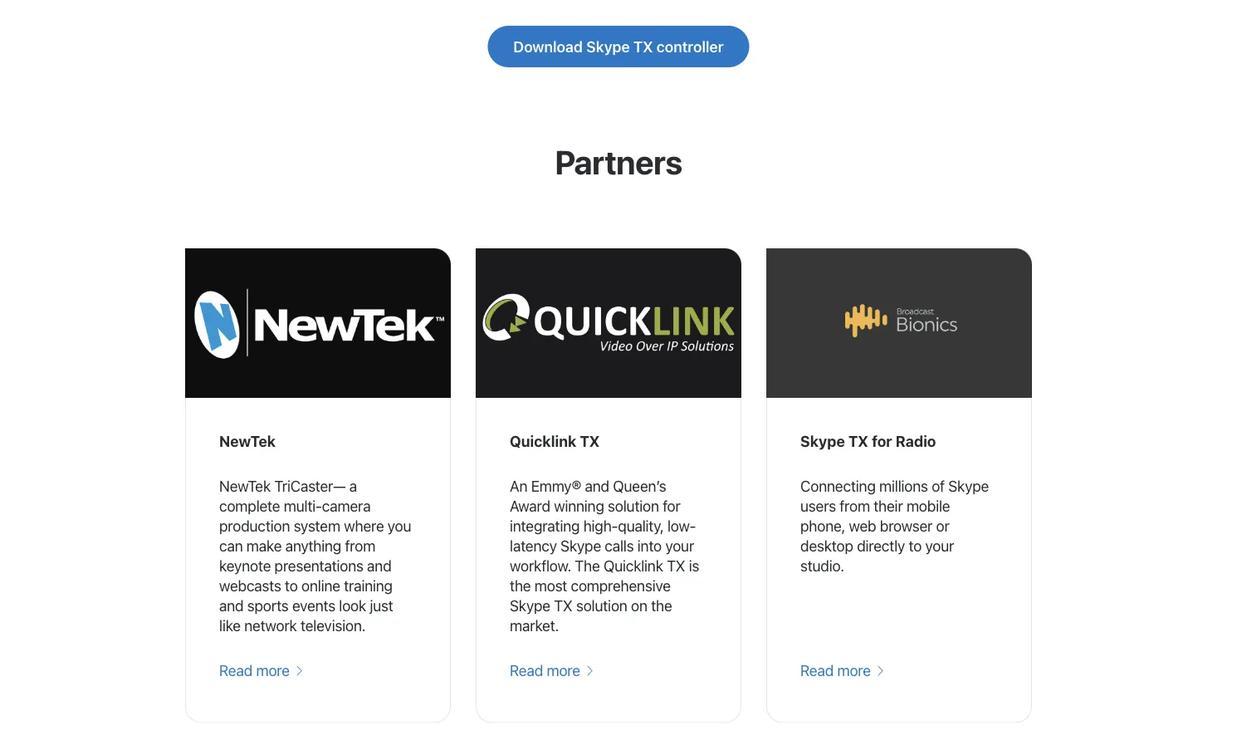 Task type: vqa. For each thing, say whether or not it's contained in the screenshot.
chats
no



Task type: locate. For each thing, give the bounding box(es) containing it.
2 more from the left
[[547, 661, 581, 679]]

users
[[801, 497, 837, 515]]

more for solution
[[547, 661, 581, 679]]

1 vertical spatial quicklink
[[604, 557, 664, 574]]

0 vertical spatial newtek
[[219, 432, 276, 450]]

to left online
[[285, 577, 298, 594]]

1 vertical spatial for
[[663, 497, 681, 515]]

network
[[244, 616, 297, 634]]

radio
[[896, 432, 937, 450]]

1 horizontal spatial for
[[872, 432, 893, 450]]

3 read more link from the left
[[801, 660, 885, 681]]

0 horizontal spatial your
[[666, 537, 695, 555]]

tx left controller
[[634, 37, 653, 55]]

and up like
[[219, 596, 244, 614]]

your inside connecting millions of skype users from their mobile phone, web browser or desktop directly to your studio.
[[926, 537, 955, 555]]

for
[[872, 432, 893, 450], [663, 497, 681, 515]]

solution down comprehensive
[[576, 596, 628, 614]]

1 horizontal spatial to
[[909, 537, 922, 555]]

newtek company logo image
[[185, 248, 451, 398]]

1 read more from the left
[[219, 661, 293, 679]]

skype
[[587, 37, 630, 55], [801, 432, 846, 450], [949, 477, 990, 495], [561, 537, 601, 555], [510, 596, 551, 614]]

1 horizontal spatial the
[[651, 596, 673, 614]]

presentations
[[275, 557, 364, 574]]

quicklink up emmy®
[[510, 432, 577, 450]]

and up winning
[[585, 477, 610, 495]]

from up web
[[840, 497, 871, 515]]

tx left is
[[667, 557, 686, 574]]

your
[[666, 537, 695, 555], [926, 537, 955, 555]]

your down 'or'
[[926, 537, 955, 555]]

controller
[[657, 37, 724, 55]]

you
[[388, 517, 412, 535]]

to down browser
[[909, 537, 922, 555]]

of
[[932, 477, 945, 495]]

newtek for newtek tricaster— a complete multi-camera production system where you can make anything from keynote presentations and webcasts to online training and sports events look just like network television.
[[219, 477, 271, 495]]

0 horizontal spatial read
[[219, 661, 253, 679]]

from
[[840, 497, 871, 515], [345, 537, 376, 555]]

0 horizontal spatial read more
[[219, 661, 293, 679]]

an emmy® and queen's award winning solution for integrating high-quality, low- latency skype calls into your workflow. the quicklink tx is the most comprehensive skype tx solution on the market.
[[510, 477, 700, 634]]

desktop
[[801, 537, 854, 555]]

3 more from the left
[[838, 661, 871, 679]]

0 vertical spatial quicklink
[[510, 432, 577, 450]]

2 read more from the left
[[510, 661, 584, 679]]

more for network
[[256, 661, 290, 679]]

0 horizontal spatial from
[[345, 537, 376, 555]]

into
[[638, 537, 662, 555]]

0 horizontal spatial for
[[663, 497, 681, 515]]

3 read more from the left
[[801, 661, 875, 679]]

1 horizontal spatial from
[[840, 497, 871, 515]]

2 horizontal spatial read more
[[801, 661, 875, 679]]

for left radio on the bottom
[[872, 432, 893, 450]]

the down 'workflow.' on the left of page
[[510, 577, 531, 594]]

0 vertical spatial to
[[909, 537, 922, 555]]

1 horizontal spatial read
[[510, 661, 543, 679]]

1 read from the left
[[219, 661, 253, 679]]

camera
[[322, 497, 371, 515]]

1 horizontal spatial read more
[[510, 661, 584, 679]]

1 more from the left
[[256, 661, 290, 679]]

2 horizontal spatial read more link
[[801, 660, 885, 681]]

1 your from the left
[[666, 537, 695, 555]]

1 newtek from the top
[[219, 432, 276, 450]]

1 vertical spatial and
[[367, 557, 392, 574]]

anything
[[286, 537, 342, 555]]

1 horizontal spatial more
[[547, 661, 581, 679]]

just
[[370, 596, 393, 614]]

more
[[256, 661, 290, 679], [547, 661, 581, 679], [838, 661, 871, 679]]

read more for like
[[219, 661, 293, 679]]

read more link
[[219, 660, 304, 681], [510, 660, 595, 681], [801, 660, 885, 681]]

for up low- at bottom right
[[663, 497, 681, 515]]

workflow.
[[510, 557, 572, 574]]

skype right download
[[587, 37, 630, 55]]

0 horizontal spatial more
[[256, 661, 290, 679]]

skype up market.
[[510, 596, 551, 614]]

1 vertical spatial from
[[345, 537, 376, 555]]

the
[[575, 557, 600, 574]]

0 horizontal spatial the
[[510, 577, 531, 594]]

partners
[[555, 142, 683, 181]]

skype right 'of' at the bottom right of page
[[949, 477, 990, 495]]

download skype tx controller
[[514, 37, 724, 55]]

read for like
[[219, 661, 253, 679]]

the right on
[[651, 596, 673, 614]]

0 vertical spatial from
[[840, 497, 871, 515]]

0 horizontal spatial and
[[219, 596, 244, 614]]

web
[[850, 517, 877, 535]]

to
[[909, 537, 922, 555], [285, 577, 298, 594]]

and
[[585, 477, 610, 495], [367, 557, 392, 574], [219, 596, 244, 614]]

read more
[[219, 661, 293, 679], [510, 661, 584, 679], [801, 661, 875, 679]]

2 horizontal spatial more
[[838, 661, 871, 679]]

and up "training"
[[367, 557, 392, 574]]

0 horizontal spatial read more link
[[219, 660, 304, 681]]

the
[[510, 577, 531, 594], [651, 596, 673, 614]]

connecting
[[801, 477, 876, 495]]

quality,
[[618, 517, 664, 535]]

1 vertical spatial newtek
[[219, 477, 271, 495]]

queen's
[[613, 477, 667, 495]]

2 vertical spatial and
[[219, 596, 244, 614]]

1 horizontal spatial your
[[926, 537, 955, 555]]

2 read more link from the left
[[510, 660, 595, 681]]

newtek inside newtek tricaster— a complete multi-camera production system where you can make anything from keynote presentations and webcasts to online training and sports events look just like network television.
[[219, 477, 271, 495]]

0 vertical spatial the
[[510, 577, 531, 594]]

emmy®
[[531, 477, 582, 495]]

skype up the
[[561, 537, 601, 555]]

an
[[510, 477, 528, 495]]

0 vertical spatial for
[[872, 432, 893, 450]]

tx
[[634, 37, 653, 55], [580, 432, 600, 450], [849, 432, 869, 450], [667, 557, 686, 574], [554, 596, 573, 614]]

2 newtek from the top
[[219, 477, 271, 495]]

quicklink tx
[[510, 432, 600, 450]]

read more link for like
[[219, 660, 304, 681]]

1 vertical spatial to
[[285, 577, 298, 594]]

make
[[247, 537, 282, 555]]

your down low- at bottom right
[[666, 537, 695, 555]]

skype inside connecting millions of skype users from their mobile phone, web browser or desktop directly to your studio.
[[949, 477, 990, 495]]

complete
[[219, 497, 280, 515]]

calls
[[605, 537, 634, 555]]

solution down queen's
[[608, 497, 659, 515]]

solution
[[608, 497, 659, 515], [576, 596, 628, 614]]

2 horizontal spatial and
[[585, 477, 610, 495]]

on
[[631, 596, 648, 614]]

phone,
[[801, 517, 846, 535]]

download skype tx controller link
[[488, 26, 750, 67]]

quicklink
[[510, 432, 577, 450], [604, 557, 664, 574]]

2 read from the left
[[510, 661, 543, 679]]

online
[[302, 577, 340, 594]]

from down where
[[345, 537, 376, 555]]

read for tx
[[510, 661, 543, 679]]

1 horizontal spatial quicklink
[[604, 557, 664, 574]]

read
[[219, 661, 253, 679], [510, 661, 543, 679], [801, 661, 834, 679]]

0 horizontal spatial to
[[285, 577, 298, 594]]

browser
[[880, 517, 933, 535]]

1 horizontal spatial read more link
[[510, 660, 595, 681]]

2 your from the left
[[926, 537, 955, 555]]

0 vertical spatial and
[[585, 477, 610, 495]]

2 horizontal spatial read
[[801, 661, 834, 679]]

newtek
[[219, 432, 276, 450], [219, 477, 271, 495]]

skype up connecting
[[801, 432, 846, 450]]

or
[[937, 517, 950, 535]]

quicklink up comprehensive
[[604, 557, 664, 574]]

television.
[[301, 616, 366, 634]]

1 read more link from the left
[[219, 660, 304, 681]]



Task type: describe. For each thing, give the bounding box(es) containing it.
can
[[219, 537, 243, 555]]

newtek for newtek
[[219, 432, 276, 450]]

read more for tx
[[510, 661, 584, 679]]

tx up connecting
[[849, 432, 869, 450]]

market.
[[510, 616, 559, 634]]

connecting millions of skype users from their mobile phone, web browser or desktop directly to your studio.
[[801, 477, 990, 574]]

0 horizontal spatial quicklink
[[510, 432, 577, 450]]

integrating
[[510, 517, 580, 535]]

skype tx for radio company logo image
[[767, 248, 1033, 398]]

multi-
[[284, 497, 322, 515]]

tx inside download skype tx controller link
[[634, 37, 653, 55]]

0 vertical spatial solution
[[608, 497, 659, 515]]

to inside connecting millions of skype users from their mobile phone, web browser or desktop directly to your studio.
[[909, 537, 922, 555]]

to inside newtek tricaster— a complete multi-camera production system where you can make anything from keynote presentations and webcasts to online training and sports events look just like network television.
[[285, 577, 298, 594]]

high-
[[584, 517, 618, 535]]

their
[[874, 497, 904, 515]]

directly
[[858, 537, 906, 555]]

is
[[689, 557, 700, 574]]

latency
[[510, 537, 557, 555]]

and inside an emmy® and queen's award winning solution for integrating high-quality, low- latency skype calls into your workflow. the quicklink tx is the most comprehensive skype tx solution on the market.
[[585, 477, 610, 495]]

keynote
[[219, 557, 271, 574]]

where
[[344, 517, 384, 535]]

newtek tricaster— a complete multi-camera production system where you can make anything from keynote presentations and webcasts to online training and sports events look just like network television.
[[219, 477, 412, 634]]

3 read from the left
[[801, 661, 834, 679]]

most
[[535, 577, 568, 594]]

quicklink tx company logo image
[[476, 248, 742, 398]]

studio.
[[801, 557, 845, 574]]

comprehensive
[[571, 577, 671, 594]]

sports
[[247, 596, 289, 614]]

award
[[510, 497, 551, 515]]

production
[[219, 517, 290, 535]]

1 horizontal spatial and
[[367, 557, 392, 574]]

read more link for tx
[[510, 660, 595, 681]]

download
[[514, 37, 583, 55]]

1 vertical spatial solution
[[576, 596, 628, 614]]

mobile
[[907, 497, 951, 515]]

skype tx for radio
[[801, 432, 937, 450]]

low-
[[668, 517, 696, 535]]

for inside an emmy® and queen's award winning solution for integrating high-quality, low- latency skype calls into your workflow. the quicklink tx is the most comprehensive skype tx solution on the market.
[[663, 497, 681, 515]]

from inside connecting millions of skype users from their mobile phone, web browser or desktop directly to your studio.
[[840, 497, 871, 515]]

webcasts
[[219, 577, 281, 594]]

your inside an emmy® and queen's award winning solution for integrating high-quality, low- latency skype calls into your workflow. the quicklink tx is the most comprehensive skype tx solution on the market.
[[666, 537, 695, 555]]

like
[[219, 616, 241, 634]]

training
[[344, 577, 393, 594]]

from inside newtek tricaster— a complete multi-camera production system where you can make anything from keynote presentations and webcasts to online training and sports events look just like network television.
[[345, 537, 376, 555]]

look
[[339, 596, 366, 614]]

events
[[292, 596, 336, 614]]

millions
[[880, 477, 929, 495]]

tx down most
[[554, 596, 573, 614]]

tx up emmy®
[[580, 432, 600, 450]]

system
[[294, 517, 341, 535]]

tricaster—
[[274, 477, 346, 495]]

winning
[[554, 497, 605, 515]]

a
[[350, 477, 357, 495]]

quicklink inside an emmy® and queen's award winning solution for integrating high-quality, low- latency skype calls into your workflow. the quicklink tx is the most comprehensive skype tx solution on the market.
[[604, 557, 664, 574]]

1 vertical spatial the
[[651, 596, 673, 614]]



